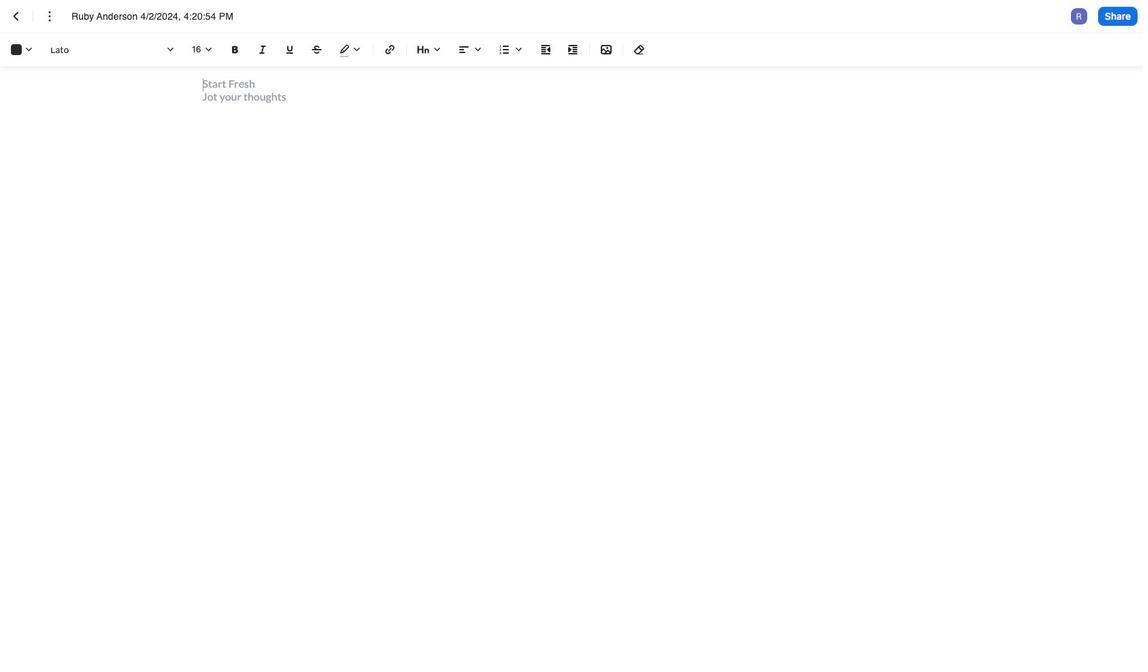 Task type: locate. For each thing, give the bounding box(es) containing it.
None text field
[[71, 9, 247, 23]]

all notes image
[[8, 8, 24, 24]]

clear style image
[[631, 42, 648, 58]]

more image
[[42, 8, 58, 24]]

link image
[[382, 42, 398, 58]]

bold image
[[227, 42, 244, 58]]

underline image
[[282, 42, 298, 58]]

italic image
[[254, 42, 271, 58]]

increase indent image
[[565, 42, 581, 58]]



Task type: vqa. For each thing, say whether or not it's contained in the screenshot.
4th right image from the bottom
no



Task type: describe. For each thing, give the bounding box(es) containing it.
strikethrough image
[[309, 42, 325, 58]]

decrease indent image
[[538, 42, 554, 58]]

ruby anderson image
[[1071, 8, 1087, 24]]

insert image image
[[598, 42, 614, 58]]



